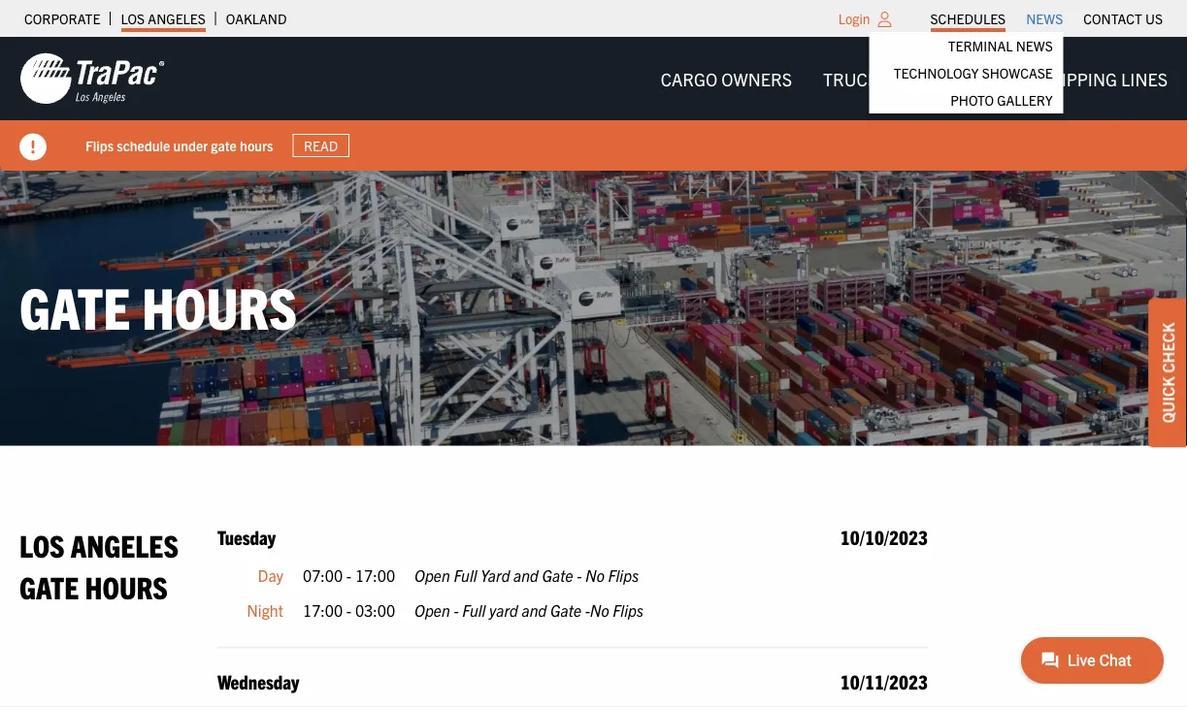 Task type: describe. For each thing, give the bounding box(es) containing it.
showcase
[[982, 64, 1053, 82]]

login
[[839, 10, 870, 27]]

1 vertical spatial and
[[522, 600, 547, 620]]

quick check
[[1158, 323, 1178, 424]]

10/11/2023
[[841, 670, 928, 694]]

gallery
[[997, 91, 1053, 109]]

technology showcase link
[[869, 59, 1063, 86]]

read
[[304, 137, 338, 154]]

angeles for los angeles
[[148, 10, 206, 27]]

trucking
[[823, 67, 908, 89]]

cargo owners link
[[645, 59, 808, 98]]

contact us link
[[1084, 5, 1163, 32]]

news link
[[1026, 5, 1063, 32]]

contact
[[1084, 10, 1143, 27]]

check
[[1158, 323, 1178, 373]]

0 vertical spatial no
[[586, 566, 605, 585]]

menu bar containing cargo owners
[[645, 59, 1184, 98]]

owners
[[722, 67, 792, 89]]

open full yard and gate - no flips
[[415, 566, 639, 585]]

shipping lines
[[1039, 67, 1168, 89]]

cargo owners
[[661, 67, 792, 89]]

news menu item
[[869, 5, 1063, 114]]

banner containing cargo owners
[[0, 37, 1187, 171]]

us
[[1146, 10, 1163, 27]]

gate hours
[[19, 270, 297, 341]]

03:00
[[355, 600, 395, 620]]

angeles for los angeles gate hours
[[71, 526, 179, 563]]

1 vertical spatial flips
[[608, 566, 639, 585]]

quick
[[1158, 377, 1178, 424]]

hours inside los angeles gate hours
[[85, 568, 168, 606]]

hours
[[240, 137, 273, 154]]

los angeles
[[121, 10, 206, 27]]

schedules
[[931, 10, 1006, 27]]

shipping lines link
[[1024, 59, 1184, 98]]

login link
[[839, 10, 870, 27]]

menu containing terminal news
[[869, 32, 1063, 114]]

flips schedule under gate hours
[[85, 137, 273, 154]]

07:00 - 17:00
[[303, 566, 395, 585]]

los for los angeles
[[121, 10, 145, 27]]

read link
[[293, 134, 349, 157]]

trucking companies
[[823, 67, 1008, 89]]

shipping
[[1039, 67, 1117, 89]]

los angeles gate hours
[[19, 526, 179, 606]]



Task type: locate. For each thing, give the bounding box(es) containing it.
- up open - full yard and gate -no flips
[[577, 566, 582, 585]]

los
[[121, 10, 145, 27], [19, 526, 65, 563]]

- for 07:00 - 17:00
[[346, 566, 352, 585]]

day
[[258, 566, 283, 585]]

0 vertical spatial angeles
[[148, 10, 206, 27]]

gate
[[19, 270, 131, 341], [542, 566, 573, 585], [19, 568, 79, 606], [550, 600, 582, 620]]

oakland
[[226, 10, 287, 27]]

photo
[[951, 91, 994, 109]]

quick check link
[[1149, 299, 1187, 448]]

10/10/2023
[[841, 525, 928, 549]]

open right 03:00
[[415, 600, 450, 620]]

hours
[[142, 270, 297, 341], [85, 568, 168, 606]]

no up open - full yard and gate -no flips
[[586, 566, 605, 585]]

1 vertical spatial news
[[1016, 37, 1053, 54]]

terminal news link
[[869, 32, 1063, 59]]

no down open full yard and gate - no flips
[[590, 600, 609, 620]]

lines
[[1121, 67, 1168, 89]]

schedules link
[[931, 5, 1006, 32]]

yard
[[481, 566, 510, 585]]

- left yard
[[454, 600, 459, 620]]

terminal
[[948, 37, 1013, 54]]

los angeles link
[[121, 5, 206, 32]]

schedule
[[117, 137, 170, 154]]

- down open full yard and gate - no flips
[[585, 600, 590, 620]]

solid image
[[19, 133, 47, 161]]

gate inside los angeles gate hours
[[19, 568, 79, 606]]

menu bar containing news terminal news technology showcase photo gallery
[[869, 5, 1173, 114]]

1 vertical spatial open
[[415, 600, 450, 620]]

1 horizontal spatial 17:00
[[355, 566, 395, 585]]

flips
[[85, 137, 114, 154], [608, 566, 639, 585], [613, 600, 644, 620]]

full
[[454, 566, 477, 585], [462, 600, 486, 620]]

- right 07:00
[[346, 566, 352, 585]]

1 vertical spatial hours
[[85, 568, 168, 606]]

technology
[[894, 64, 979, 82]]

open for open full yard and gate - no flips
[[415, 566, 450, 585]]

0 vertical spatial news
[[1026, 10, 1063, 27]]

night
[[247, 600, 283, 620]]

1 vertical spatial 17:00
[[303, 600, 343, 620]]

0 vertical spatial 17:00
[[355, 566, 395, 585]]

los angeles image
[[19, 51, 165, 106]]

1 vertical spatial los
[[19, 526, 65, 563]]

photo gallery link
[[869, 86, 1063, 114]]

1 horizontal spatial los
[[121, 10, 145, 27]]

cargo
[[661, 67, 718, 89]]

angeles inside los angeles gate hours
[[71, 526, 179, 563]]

trucking companies link
[[808, 59, 1024, 98]]

news up the showcase
[[1026, 10, 1063, 27]]

0 horizontal spatial los
[[19, 526, 65, 563]]

- left 03:00
[[346, 600, 352, 620]]

open for open - full yard and gate -no flips
[[415, 600, 450, 620]]

contact us
[[1084, 10, 1163, 27]]

open left yard
[[415, 566, 450, 585]]

2 vertical spatial flips
[[613, 600, 644, 620]]

no
[[586, 566, 605, 585], [590, 600, 609, 620]]

17:00 up 03:00
[[355, 566, 395, 585]]

companies
[[912, 67, 1008, 89]]

light image
[[878, 12, 892, 27]]

corporate link
[[24, 5, 100, 32]]

gate
[[211, 137, 237, 154]]

wednesday
[[217, 670, 299, 694]]

1 vertical spatial full
[[462, 600, 486, 620]]

angeles
[[148, 10, 206, 27], [71, 526, 179, 563]]

17:00 down 07:00
[[303, 600, 343, 620]]

07:00
[[303, 566, 343, 585]]

oakland link
[[226, 5, 287, 32]]

0 vertical spatial open
[[415, 566, 450, 585]]

0 vertical spatial full
[[454, 566, 477, 585]]

- for open - full yard and gate -no flips
[[454, 600, 459, 620]]

menu
[[869, 32, 1063, 114]]

1 open from the top
[[415, 566, 450, 585]]

under
[[173, 137, 208, 154]]

0 horizontal spatial 17:00
[[303, 600, 343, 620]]

news down the news link
[[1016, 37, 1053, 54]]

open
[[415, 566, 450, 585], [415, 600, 450, 620]]

-
[[346, 566, 352, 585], [577, 566, 582, 585], [346, 600, 352, 620], [454, 600, 459, 620], [585, 600, 590, 620]]

- for 17:00 - 03:00
[[346, 600, 352, 620]]

2 open from the top
[[415, 600, 450, 620]]

open - full yard and gate -no flips
[[415, 600, 644, 620]]

tuesday
[[217, 525, 276, 549]]

17:00
[[355, 566, 395, 585], [303, 600, 343, 620]]

angeles inside los angeles link
[[148, 10, 206, 27]]

0 vertical spatial hours
[[142, 270, 297, 341]]

banner
[[0, 37, 1187, 171]]

menu bar
[[869, 5, 1173, 114], [645, 59, 1184, 98]]

and
[[514, 566, 539, 585], [522, 600, 547, 620]]

los inside los angeles gate hours
[[19, 526, 65, 563]]

0 vertical spatial flips
[[85, 137, 114, 154]]

0 vertical spatial and
[[514, 566, 539, 585]]

1 vertical spatial no
[[590, 600, 609, 620]]

news
[[1026, 10, 1063, 27], [1016, 37, 1053, 54]]

los for los angeles gate hours
[[19, 526, 65, 563]]

yard
[[489, 600, 518, 620]]

0 vertical spatial los
[[121, 10, 145, 27]]

news terminal news technology showcase photo gallery
[[894, 10, 1063, 109]]

1 vertical spatial angeles
[[71, 526, 179, 563]]

corporate
[[24, 10, 100, 27]]

17:00 - 03:00
[[303, 600, 395, 620]]



Task type: vqa. For each thing, say whether or not it's contained in the screenshot.
contact us
yes



